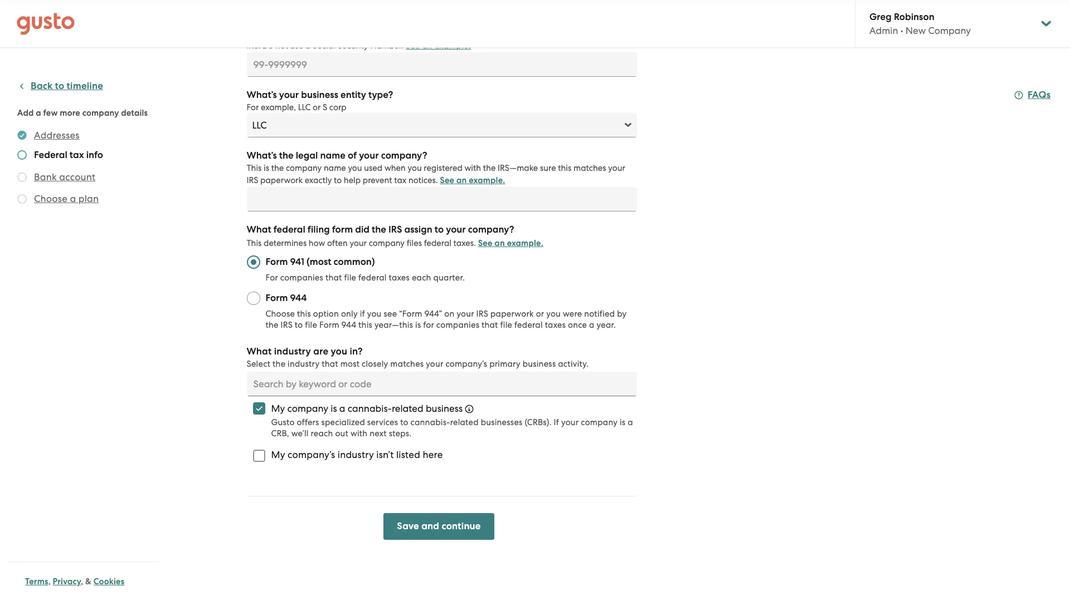 Task type: locate. For each thing, give the bounding box(es) containing it.
2 this from the top
[[247, 163, 262, 173]]

sure
[[540, 163, 556, 173]]

0 vertical spatial tax
[[70, 149, 84, 161]]

on
[[444, 309, 455, 319]]

your inside form 944 choose this option only if you see "form 944" on your irs paperwork or you were notified by the irs to file form 944 this year—this is for companies that file federal taxes once a year.
[[457, 309, 474, 319]]

details
[[121, 108, 148, 118]]

0 vertical spatial this
[[558, 163, 572, 173]]

None radio
[[247, 256, 260, 269]]

tax down when
[[394, 176, 407, 186]]

this inside this is your unique employer identification number (ein) that was assigned to your company by the irs. do not use a social security number.
[[247, 28, 262, 38]]

federal
[[274, 224, 305, 236], [424, 239, 451, 249], [358, 273, 387, 283], [515, 321, 543, 331]]

this
[[558, 163, 572, 173], [297, 309, 311, 319], [358, 321, 372, 331]]

company's down "reach"
[[288, 450, 335, 461]]

bank account button
[[34, 171, 95, 184]]

1 horizontal spatial matches
[[574, 163, 606, 173]]

matches inside this is the company name you used when you registered with the irs—make sure this matches your irs paperwork exactly to help prevent tax notices.
[[574, 163, 606, 173]]

1 vertical spatial for
[[266, 273, 278, 283]]

faqs button
[[1014, 89, 1051, 102]]

this is the company name you used when you registered with the irs—make sure this matches your irs paperwork exactly to help prevent tax notices.
[[247, 163, 625, 186]]

944 down 941
[[290, 293, 307, 304]]

back to timeline button
[[17, 80, 103, 93]]

1 what from the top
[[247, 224, 271, 236]]

0 vertical spatial paperwork
[[260, 176, 303, 186]]

1 horizontal spatial with
[[465, 163, 481, 173]]

company? inside what federal filing form did the irs assign to your company? this determines how often your company files federal taxes. see an example.
[[468, 224, 514, 236]]

2 vertical spatial an
[[495, 239, 505, 249]]

choose inside button
[[34, 193, 67, 205]]

None checkbox
[[247, 397, 271, 421]]

1 vertical spatial related
[[450, 418, 479, 428]]

see an example. button down number
[[406, 39, 471, 52]]

0 vertical spatial an
[[422, 41, 433, 51]]

1 horizontal spatial ,
[[81, 577, 83, 588]]

for inside form 941 (most common) for companies that file federal taxes each quarter.
[[266, 273, 278, 283]]

0 vertical spatial choose
[[34, 193, 67, 205]]

choose a plan
[[34, 193, 99, 205]]

"form
[[399, 309, 422, 319]]

0 horizontal spatial or
[[313, 103, 321, 113]]

0 vertical spatial example.
[[435, 41, 471, 51]]

0 vertical spatial see an example. button
[[406, 39, 471, 52]]

1 horizontal spatial see
[[440, 176, 454, 186]]

what up select on the bottom left
[[247, 346, 272, 358]]

new
[[906, 25, 926, 36]]

example. inside what federal filing form did the irs assign to your company? this determines how often your company files federal taxes. see an example.
[[507, 239, 543, 249]]

you up most
[[331, 346, 347, 358]]

company? up when
[[381, 150, 427, 162]]

irs—make
[[498, 163, 538, 173]]

, left &
[[81, 577, 83, 588]]

choose left "option"
[[266, 309, 295, 319]]

0 vertical spatial business
[[301, 89, 338, 101]]

most
[[340, 360, 360, 370]]

company inside gusto offers specialized services to cannabis-related businesses (crbs). if your company is a crb, we'll reach out with next steps.
[[581, 418, 618, 428]]

see down "registered"
[[440, 176, 454, 186]]

what inside 'what industry are you in? select the industry that most closely matches your company's primary business activity.'
[[247, 346, 272, 358]]

matches right closely
[[390, 360, 424, 370]]

, left privacy
[[48, 577, 51, 588]]

0 vertical spatial see an example.
[[406, 41, 471, 51]]

1 horizontal spatial company's
[[446, 360, 487, 370]]

matches right "sure" at the right
[[574, 163, 606, 173]]

company? up taxes.
[[468, 224, 514, 236]]

1 horizontal spatial tax
[[394, 176, 407, 186]]

0 horizontal spatial 944
[[290, 293, 307, 304]]

activity.
[[558, 360, 589, 370]]

my
[[271, 404, 285, 415], [271, 450, 285, 461]]

companies
[[280, 273, 323, 283], [436, 321, 479, 331]]

your inside gusto offers specialized services to cannabis-related businesses (crbs). if your company is a crb, we'll reach out with next steps.
[[561, 418, 579, 428]]

2 horizontal spatial an
[[495, 239, 505, 249]]

what's up example,
[[247, 89, 277, 101]]

file down "option"
[[305, 321, 317, 331]]

steps.
[[389, 429, 412, 439]]

0 vertical spatial my
[[271, 404, 285, 415]]

1 vertical spatial name
[[324, 163, 346, 173]]

0 vertical spatial check image
[[17, 150, 27, 160]]

file down common)
[[344, 273, 356, 283]]

you right if
[[367, 309, 382, 319]]

what up determines
[[247, 224, 271, 236]]

file
[[344, 273, 356, 283], [305, 321, 317, 331], [500, 321, 512, 331]]

What's your Federal EIN? text field
[[247, 52, 637, 77]]

0 vertical spatial what
[[247, 224, 271, 236]]

1 vertical spatial see an example.
[[440, 176, 505, 186]]

0 horizontal spatial ,
[[48, 577, 51, 588]]

1 vertical spatial what
[[247, 346, 272, 358]]

that down the are
[[322, 360, 338, 370]]

form
[[332, 224, 353, 236]]

1 my from the top
[[271, 404, 285, 415]]

What industry are you in? field
[[247, 372, 637, 397]]

when
[[385, 163, 406, 173]]

is inside this is the company name you used when you registered with the irs—make sure this matches your irs paperwork exactly to help prevent tax notices.
[[264, 163, 269, 173]]

common)
[[334, 256, 375, 268]]

1 vertical spatial by
[[617, 309, 627, 319]]

this right "sure" at the right
[[558, 163, 572, 173]]

an down "registered"
[[456, 176, 467, 186]]

what's for what's your business entity type? for example, llc or s corp
[[247, 89, 277, 101]]

is inside gusto offers specialized services to cannabis-related businesses (crbs). if your company is a crb, we'll reach out with next steps.
[[620, 418, 626, 428]]

companies down the 'on'
[[436, 321, 479, 331]]

for down determines
[[266, 273, 278, 283]]

my down crb,
[[271, 450, 285, 461]]

do
[[262, 41, 273, 51]]

notified
[[584, 309, 615, 319]]

1 , from the left
[[48, 577, 51, 588]]

with right "registered"
[[465, 163, 481, 173]]

federal right files
[[424, 239, 451, 249]]

0 vertical spatial by
[[603, 28, 613, 38]]

unique
[[290, 28, 317, 38]]

1 check image from the top
[[17, 150, 27, 160]]

0 vertical spatial company?
[[381, 150, 427, 162]]

see an example. button right taxes.
[[478, 237, 543, 250]]

1 vertical spatial example.
[[469, 176, 505, 186]]

company's up 'what industry are you in?' field at bottom
[[446, 360, 487, 370]]

check image
[[17, 150, 27, 160], [17, 195, 27, 204]]

taxes down 'were'
[[545, 321, 566, 331]]

an inside what federal filing form did the irs assign to your company? this determines how often your company files federal taxes. see an example.
[[495, 239, 505, 249]]

cannabis- up steps.
[[411, 418, 450, 428]]

paperwork inside form 944 choose this option only if you see "form 944" on your irs paperwork or you were notified by the irs to file form 944 this year—this is for companies that file federal taxes once a year.
[[490, 309, 534, 319]]

save and continue
[[397, 521, 481, 533]]

0 horizontal spatial paperwork
[[260, 176, 303, 186]]

home image
[[17, 13, 75, 35]]

primary
[[489, 360, 521, 370]]

my for my company's industry isn't listed here
[[271, 450, 285, 461]]

circle check image
[[17, 129, 27, 142]]

1 horizontal spatial by
[[617, 309, 627, 319]]

2 vertical spatial industry
[[338, 450, 374, 461]]

cookies button
[[94, 576, 124, 589]]

what for what federal filing form did the irs assign to your company?
[[247, 224, 271, 236]]

this for this is the company name you used when you registered with the irs—make sure this matches your irs paperwork exactly to help prevent tax notices.
[[247, 163, 262, 173]]

identification
[[357, 28, 408, 38]]

that left was
[[464, 28, 480, 38]]

see down number
[[406, 41, 420, 51]]

in?
[[350, 346, 363, 358]]

this inside this is the company name you used when you registered with the irs—make sure this matches your irs paperwork exactly to help prevent tax notices.
[[247, 163, 262, 173]]

cannabis- up services
[[348, 404, 392, 415]]

companies down 941
[[280, 273, 323, 283]]

choose down bank
[[34, 193, 67, 205]]

that inside form 941 (most common) for companies that file federal taxes each quarter.
[[325, 273, 342, 283]]

0 vertical spatial or
[[313, 103, 321, 113]]

see an example. for was
[[406, 41, 471, 51]]

by
[[603, 28, 613, 38], [617, 309, 627, 319]]

for inside the what's your business entity type? for example, llc or s corp
[[247, 103, 259, 113]]

this left "option"
[[297, 309, 311, 319]]

1 horizontal spatial taxes
[[545, 321, 566, 331]]

what's inside the what's your business entity type? for example, llc or s corp
[[247, 89, 277, 101]]

2 my from the top
[[271, 450, 285, 461]]

1 vertical spatial industry
[[288, 360, 320, 370]]

2 vertical spatial this
[[358, 321, 372, 331]]

the inside form 944 choose this option only if you see "form 944" on your irs paperwork or you were notified by the irs to file form 944 this year—this is for companies that file federal taxes once a year.
[[266, 321, 279, 331]]

with inside this is the company name you used when you registered with the irs—make sure this matches your irs paperwork exactly to help prevent tax notices.
[[465, 163, 481, 173]]

matches inside 'what industry are you in? select the industry that most closely matches your company's primary business activity.'
[[390, 360, 424, 370]]

0 horizontal spatial company?
[[381, 150, 427, 162]]

1 horizontal spatial company?
[[468, 224, 514, 236]]

see an example. button down "registered"
[[440, 174, 505, 187]]

0 vertical spatial name
[[320, 150, 346, 162]]

company?
[[381, 150, 427, 162], [468, 224, 514, 236]]

taxes.
[[454, 239, 476, 249]]

name down "what's the legal name of your company?"
[[324, 163, 346, 173]]

cannabis- inside gusto offers specialized services to cannabis-related businesses (crbs). if your company is a crb, we'll reach out with next steps.
[[411, 418, 450, 428]]

industry left the are
[[274, 346, 311, 358]]

check image
[[17, 173, 27, 182]]

1 vertical spatial 944
[[341, 321, 356, 331]]

1 vertical spatial matches
[[390, 360, 424, 370]]

0 horizontal spatial with
[[351, 429, 368, 439]]

this for this is your unique employer identification number (ein) that was assigned to your company by the irs. do not use a social security number.
[[247, 28, 262, 38]]

are
[[313, 346, 328, 358]]

closely
[[362, 360, 388, 370]]

0 horizontal spatial for
[[247, 103, 259, 113]]

1 vertical spatial see an example. button
[[440, 174, 505, 187]]

you left 'were'
[[546, 309, 561, 319]]

an
[[422, 41, 433, 51], [456, 176, 467, 186], [495, 239, 505, 249]]

2 what's from the top
[[247, 150, 277, 162]]

what inside what federal filing form did the irs assign to your company? this determines how often your company files federal taxes. see an example.
[[247, 224, 271, 236]]

2 horizontal spatial business
[[523, 360, 556, 370]]

1 vertical spatial companies
[[436, 321, 479, 331]]

my up gusto
[[271, 404, 285, 415]]

check image down check image
[[17, 195, 27, 204]]

1 vertical spatial see
[[440, 176, 454, 186]]

company
[[928, 25, 971, 36]]

business up gusto offers specialized services to cannabis-related businesses (crbs). if your company is a crb, we'll reach out with next steps.
[[426, 404, 463, 415]]

1 horizontal spatial or
[[536, 309, 544, 319]]

business left activity.
[[523, 360, 556, 370]]

2 vertical spatial see
[[478, 239, 493, 249]]

with inside gusto offers specialized services to cannabis-related businesses (crbs). if your company is a crb, we'll reach out with next steps.
[[351, 429, 368, 439]]

a inside form 944 choose this option only if you see "form 944" on your irs paperwork or you were notified by the irs to file form 944 this year—this is for companies that file federal taxes once a year.
[[589, 321, 595, 331]]

industry down out
[[338, 450, 374, 461]]

tax inside list
[[70, 149, 84, 161]]

0 horizontal spatial an
[[422, 41, 433, 51]]

company's inside 'what industry are you in? select the industry that most closely matches your company's primary business activity.'
[[446, 360, 487, 370]]

did
[[355, 224, 370, 236]]

filing
[[308, 224, 330, 236]]

see an example.
[[406, 41, 471, 51], [440, 176, 505, 186]]

related inside gusto offers specialized services to cannabis-related businesses (crbs). if your company is a crb, we'll reach out with next steps.
[[450, 418, 479, 428]]

federal up primary
[[515, 321, 543, 331]]

form for form 944
[[266, 293, 288, 304]]

business
[[301, 89, 338, 101], [523, 360, 556, 370], [426, 404, 463, 415]]

that inside 'what industry are you in? select the industry that most closely matches your company's primary business activity.'
[[322, 360, 338, 370]]

1 vertical spatial choose
[[266, 309, 295, 319]]

2 horizontal spatial this
[[558, 163, 572, 173]]

1 vertical spatial company?
[[468, 224, 514, 236]]

employer
[[319, 28, 355, 38]]

you
[[348, 163, 362, 173], [408, 163, 422, 173], [367, 309, 382, 319], [546, 309, 561, 319], [331, 346, 347, 358]]

my company's industry isn't listed here
[[271, 450, 443, 461]]

0 vertical spatial industry
[[274, 346, 311, 358]]

0 vertical spatial see
[[406, 41, 420, 51]]

see an example. for registered
[[440, 176, 505, 186]]

or left the s
[[313, 103, 321, 113]]

taxes left each
[[389, 273, 410, 283]]

plan
[[78, 193, 99, 205]]

that
[[464, 28, 480, 38], [325, 273, 342, 283], [482, 321, 498, 331], [322, 360, 338, 370]]

example,
[[261, 103, 296, 113]]

1 vertical spatial this
[[247, 163, 262, 173]]

an down number
[[422, 41, 433, 51]]

llc
[[298, 103, 311, 113]]

0 horizontal spatial tax
[[70, 149, 84, 161]]

1 this from the top
[[247, 28, 262, 38]]

1 vertical spatial paperwork
[[490, 309, 534, 319]]

0 horizontal spatial related
[[392, 404, 423, 415]]

or left 'were'
[[536, 309, 544, 319]]

None radio
[[247, 292, 260, 305]]

this
[[247, 28, 262, 38], [247, 163, 262, 173], [247, 239, 262, 249]]

companies inside form 944 choose this option only if you see "form 944" on your irs paperwork or you were notified by the irs to file form 944 this year—this is for companies that file federal taxes once a year.
[[436, 321, 479, 331]]

business inside the what's your business entity type? for example, llc or s corp
[[301, 89, 338, 101]]

1 vertical spatial form
[[266, 293, 288, 304]]

this down if
[[358, 321, 372, 331]]

1 horizontal spatial related
[[450, 418, 479, 428]]

1 horizontal spatial this
[[358, 321, 372, 331]]

944 down only
[[341, 321, 356, 331]]

that down (most
[[325, 273, 342, 283]]

0 horizontal spatial business
[[301, 89, 338, 101]]

0 horizontal spatial companies
[[280, 273, 323, 283]]

a
[[305, 41, 311, 51], [36, 108, 41, 118], [70, 193, 76, 205], [589, 321, 595, 331], [339, 404, 345, 415], [628, 418, 633, 428]]

your
[[271, 28, 288, 38], [546, 28, 563, 38], [279, 89, 299, 101], [359, 150, 379, 162], [608, 163, 625, 173], [446, 224, 466, 236], [350, 239, 367, 249], [457, 309, 474, 319], [426, 360, 443, 370], [561, 418, 579, 428]]

see right taxes.
[[478, 239, 493, 249]]

here
[[423, 450, 443, 461]]

1 vertical spatial cannabis-
[[411, 418, 450, 428]]

1 horizontal spatial cannabis-
[[411, 418, 450, 428]]

an right taxes.
[[495, 239, 505, 249]]

0 vertical spatial what's
[[247, 89, 277, 101]]

see an example. down "registered"
[[440, 176, 505, 186]]

to
[[536, 28, 544, 38], [55, 80, 64, 92], [334, 176, 342, 186], [435, 224, 444, 236], [295, 321, 303, 331], [400, 418, 408, 428]]

0 horizontal spatial taxes
[[389, 273, 410, 283]]

0 vertical spatial 944
[[290, 293, 307, 304]]

1 vertical spatial my
[[271, 450, 285, 461]]

related left businesses
[[450, 418, 479, 428]]

businesses
[[481, 418, 523, 428]]

2 horizontal spatial see
[[478, 239, 493, 249]]

notices.
[[409, 176, 438, 186]]

1 vertical spatial what's
[[247, 150, 277, 162]]

irs
[[247, 176, 258, 186], [389, 224, 402, 236], [476, 309, 488, 319], [281, 321, 293, 331]]

1 horizontal spatial business
[[426, 404, 463, 415]]

federal down common)
[[358, 273, 387, 283]]

file up primary
[[500, 321, 512, 331]]

0 horizontal spatial choose
[[34, 193, 67, 205]]

what
[[247, 224, 271, 236], [247, 346, 272, 358]]

see an example. down number
[[406, 41, 471, 51]]

if
[[360, 309, 365, 319]]

choose a plan button
[[34, 192, 99, 206]]

see for tax
[[440, 176, 454, 186]]

what's left legal
[[247, 150, 277, 162]]

0 vertical spatial taxes
[[389, 273, 410, 283]]

0 vertical spatial form
[[266, 256, 288, 268]]

1 horizontal spatial paperwork
[[490, 309, 534, 319]]

isn't
[[376, 450, 394, 461]]

paperwork down legal
[[260, 176, 303, 186]]

form for form 941 (most common)
[[266, 256, 288, 268]]

0 horizontal spatial by
[[603, 28, 613, 38]]

you inside 'what industry are you in? select the industry that most closely matches your company's primary business activity.'
[[331, 346, 347, 358]]

1 horizontal spatial for
[[266, 273, 278, 283]]

1 vertical spatial check image
[[17, 195, 27, 204]]

is
[[264, 28, 269, 38], [264, 163, 269, 173], [415, 321, 421, 331], [331, 404, 337, 415], [620, 418, 626, 428]]

an for that
[[422, 41, 433, 51]]

that up primary
[[482, 321, 498, 331]]

1 vertical spatial with
[[351, 429, 368, 439]]

check image down circle check icon
[[17, 150, 27, 160]]

crb,
[[271, 429, 289, 439]]

federal tax info list
[[17, 129, 154, 208]]

company's
[[446, 360, 487, 370], [288, 450, 335, 461]]

use
[[290, 41, 303, 51]]

we'll
[[291, 429, 309, 439]]

0 horizontal spatial matches
[[390, 360, 424, 370]]

tax inside this is the company name you used when you registered with the irs—make sure this matches your irs paperwork exactly to help prevent tax notices.
[[394, 176, 407, 186]]

bank account
[[34, 172, 95, 183]]

name inside this is the company name you used when you registered with the irs—make sure this matches your irs paperwork exactly to help prevent tax notices.
[[324, 163, 346, 173]]

0 horizontal spatial company's
[[288, 450, 335, 461]]

1 horizontal spatial choose
[[266, 309, 295, 319]]

greg
[[870, 11, 892, 23]]

addresses
[[34, 130, 80, 141]]

1 what's from the top
[[247, 89, 277, 101]]

back
[[31, 80, 53, 92]]

for left example,
[[247, 103, 259, 113]]

business up the s
[[301, 89, 338, 101]]

choose inside form 944 choose this option only if you see "form 944" on your irs paperwork or you were notified by the irs to file form 944 this year—this is for companies that file federal taxes once a year.
[[266, 309, 295, 319]]

1 vertical spatial taxes
[[545, 321, 566, 331]]

security
[[338, 41, 368, 51]]

by inside this is your unique employer identification number (ein) that was assigned to your company by the irs. do not use a social security number.
[[603, 28, 613, 38]]

form inside form 941 (most common) for companies that file federal taxes each quarter.
[[266, 256, 288, 268]]

to inside this is your unique employer identification number (ein) that was assigned to your company by the irs. do not use a social security number.
[[536, 28, 544, 38]]

3 this from the top
[[247, 239, 262, 249]]

tax left info
[[70, 149, 84, 161]]

1 horizontal spatial 944
[[341, 321, 356, 331]]

see an example. button
[[406, 39, 471, 52], [440, 174, 505, 187], [478, 237, 543, 250]]

used
[[364, 163, 383, 173]]

with right out
[[351, 429, 368, 439]]

name left 'of'
[[320, 150, 346, 162]]

by inside form 944 choose this option only if you see "form 944" on your irs paperwork or you were notified by the irs to file form 944 this year—this is for companies that file federal taxes once a year.
[[617, 309, 627, 319]]

2 what from the top
[[247, 346, 272, 358]]

industry down the are
[[288, 360, 320, 370]]

•
[[901, 25, 903, 36]]

0 vertical spatial for
[[247, 103, 259, 113]]

2 vertical spatial this
[[247, 239, 262, 249]]

to inside what federal filing form did the irs assign to your company? this determines how often your company files federal taxes. see an example.
[[435, 224, 444, 236]]

0 horizontal spatial cannabis-
[[348, 404, 392, 415]]

1 vertical spatial business
[[523, 360, 556, 370]]

related up steps.
[[392, 404, 423, 415]]

1 vertical spatial or
[[536, 309, 544, 319]]

to inside button
[[55, 80, 64, 92]]

paperwork up primary
[[490, 309, 534, 319]]

choose
[[34, 193, 67, 205], [266, 309, 295, 319]]

federal tax info
[[34, 149, 103, 161]]



Task type: vqa. For each thing, say whether or not it's contained in the screenshot.
businesses
yes



Task type: describe. For each thing, give the bounding box(es) containing it.
save and continue button
[[384, 514, 494, 541]]

1 vertical spatial this
[[297, 309, 311, 319]]

social
[[313, 41, 336, 51]]

file inside form 941 (most common) for companies that file federal taxes each quarter.
[[344, 273, 356, 283]]

irs.
[[247, 41, 260, 51]]

2 vertical spatial form
[[319, 321, 339, 331]]

see an example. button for what's the legal name of your company?
[[440, 174, 505, 187]]

is inside form 944 choose this option only if you see "form 944" on your irs paperwork or you were notified by the irs to file form 944 this year—this is for companies that file federal taxes once a year.
[[415, 321, 421, 331]]

were
[[563, 309, 582, 319]]

company inside this is your unique employer identification number (ein) that was assigned to your company by the irs. do not use a social security number.
[[565, 28, 601, 38]]

to inside this is the company name you used when you registered with the irs—make sure this matches your irs paperwork exactly to help prevent tax notices.
[[334, 176, 342, 186]]

reach
[[311, 429, 333, 439]]

prevent
[[363, 176, 392, 186]]

exactly
[[305, 176, 332, 186]]

the inside 'what industry are you in? select the industry that most closely matches your company's primary business activity.'
[[273, 360, 286, 370]]

what for what industry are you in?
[[247, 346, 272, 358]]

determines
[[264, 239, 307, 249]]

not
[[275, 41, 288, 51]]

number.
[[370, 41, 404, 51]]

cookies
[[94, 577, 124, 588]]

(most
[[307, 256, 331, 268]]

assigned
[[500, 28, 534, 38]]

a inside gusto offers specialized services to cannabis-related businesses (crbs). if your company is a crb, we'll reach out with next steps.
[[628, 418, 633, 428]]

944"
[[424, 309, 442, 319]]

bank
[[34, 172, 57, 183]]

you up notices.
[[408, 163, 422, 173]]

federal inside form 944 choose this option only if you see "form 944" on your irs paperwork or you were notified by the irs to file form 944 this year—this is for companies that file federal taxes once a year.
[[515, 321, 543, 331]]

see an example. button for what federal filing form did the irs assign to your company?
[[478, 237, 543, 250]]

files
[[407, 239, 422, 249]]

this inside this is the company name you used when you registered with the irs—make sure this matches your irs paperwork exactly to help prevent tax notices.
[[558, 163, 572, 173]]

account
[[59, 172, 95, 183]]

(crbs).
[[525, 418, 552, 428]]

out
[[335, 429, 348, 439]]

terms , privacy , & cookies
[[25, 577, 124, 588]]

only
[[341, 309, 358, 319]]

s
[[323, 103, 327, 113]]

year—this
[[375, 321, 413, 331]]

example. for registered
[[469, 176, 505, 186]]

what's for what's the legal name of your company?
[[247, 150, 277, 162]]

see for number.
[[406, 41, 420, 51]]

robinson
[[894, 11, 935, 23]]

paperwork inside this is the company name you used when you registered with the irs—make sure this matches your irs paperwork exactly to help prevent tax notices.
[[260, 176, 303, 186]]

to inside form 944 choose this option only if you see "form 944" on your irs paperwork or you were notified by the irs to file form 944 this year—this is for companies that file federal taxes once a year.
[[295, 321, 303, 331]]

0 vertical spatial related
[[392, 404, 423, 415]]

an for you
[[456, 176, 467, 186]]

form 941 (most common) for companies that file federal taxes each quarter.
[[266, 256, 465, 283]]

once
[[568, 321, 587, 331]]

admin
[[870, 25, 898, 36]]

this inside what federal filing form did the irs assign to your company? this determines how often your company files federal taxes. see an example.
[[247, 239, 262, 249]]

each
[[412, 273, 431, 283]]

to inside gusto offers specialized services to cannabis-related businesses (crbs). if your company is a crb, we'll reach out with next steps.
[[400, 418, 408, 428]]

info
[[86, 149, 103, 161]]

company inside this is the company name you used when you registered with the irs—make sure this matches your irs paperwork exactly to help prevent tax notices.
[[286, 163, 322, 173]]

terms
[[25, 577, 48, 588]]

specialized
[[321, 418, 365, 428]]

company inside what federal filing form did the irs assign to your company? this determines how often your company files federal taxes. see an example.
[[369, 239, 405, 249]]

federal up determines
[[274, 224, 305, 236]]

what federal filing form did the irs assign to your company? this determines how often your company files federal taxes. see an example.
[[247, 224, 543, 249]]

2 , from the left
[[81, 577, 83, 588]]

gusto
[[271, 418, 295, 428]]

that inside this is your unique employer identification number (ein) that was assigned to your company by the irs. do not use a social security number.
[[464, 28, 480, 38]]

my for my company is a cannabis-related business
[[271, 404, 285, 415]]

corp
[[329, 103, 347, 113]]

was
[[482, 28, 498, 38]]

0 horizontal spatial file
[[305, 321, 317, 331]]

save
[[397, 521, 419, 533]]

What's the legal name of your company? text field
[[247, 187, 637, 212]]

registered
[[424, 163, 463, 173]]

add a few more company details
[[17, 108, 148, 118]]

companies inside form 941 (most common) for companies that file federal taxes each quarter.
[[280, 273, 323, 283]]

federal inside form 941 (most common) for companies that file federal taxes each quarter.
[[358, 273, 387, 283]]

federal
[[34, 149, 67, 161]]

year.
[[597, 321, 616, 331]]

what industry are you in? select the industry that most closely matches your company's primary business activity.
[[247, 346, 589, 370]]

2 vertical spatial business
[[426, 404, 463, 415]]

entity
[[341, 89, 366, 101]]

timeline
[[67, 80, 103, 92]]

if
[[554, 418, 559, 428]]

a inside this is your unique employer identification number (ein) that was assigned to your company by the irs. do not use a social security number.
[[305, 41, 311, 51]]

what's your business entity type? for example, llc or s corp
[[247, 89, 393, 113]]

more
[[60, 108, 80, 118]]

business inside 'what industry are you in? select the industry that most closely matches your company's primary business activity.'
[[523, 360, 556, 370]]

or inside the what's your business entity type? for example, llc or s corp
[[313, 103, 321, 113]]

addresses button
[[34, 129, 80, 142]]

offers
[[297, 418, 319, 428]]

irs inside what federal filing form did the irs assign to your company? this determines how often your company files federal taxes. see an example.
[[389, 224, 402, 236]]

legal
[[296, 150, 318, 162]]

941
[[290, 256, 304, 268]]

that inside form 944 choose this option only if you see "form 944" on your irs paperwork or you were notified by the irs to file form 944 this year—this is for companies that file federal taxes once a year.
[[482, 321, 498, 331]]

privacy link
[[53, 577, 81, 588]]

irs inside this is the company name you used when you registered with the irs—make sure this matches your irs paperwork exactly to help prevent tax notices.
[[247, 176, 258, 186]]

privacy
[[53, 577, 81, 588]]

2 horizontal spatial file
[[500, 321, 512, 331]]

My company's industry isn't listed here checkbox
[[247, 444, 271, 469]]

taxes inside form 941 (most common) for companies that file federal taxes each quarter.
[[389, 273, 410, 283]]

your inside 'what industry are you in? select the industry that most closely matches your company's primary business activity.'
[[426, 360, 443, 370]]

number
[[410, 28, 442, 38]]

0 vertical spatial cannabis-
[[348, 404, 392, 415]]

of
[[348, 150, 357, 162]]

is inside this is your unique employer identification number (ein) that was assigned to your company by the irs. do not use a social security number.
[[264, 28, 269, 38]]

2 check image from the top
[[17, 195, 27, 204]]

assign
[[404, 224, 432, 236]]

taxes inside form 944 choose this option only if you see "form 944" on your irs paperwork or you were notified by the irs to file form 944 this year—this is for companies that file federal taxes once a year.
[[545, 321, 566, 331]]

back to timeline
[[31, 80, 103, 92]]

your inside this is the company name you used when you registered with the irs—make sure this matches your irs paperwork exactly to help prevent tax notices.
[[608, 163, 625, 173]]

help
[[344, 176, 361, 186]]

a inside button
[[70, 193, 76, 205]]

and
[[421, 521, 439, 533]]

what's the legal name of your company?
[[247, 150, 427, 162]]

greg robinson admin • new company
[[870, 11, 971, 36]]

see inside what federal filing form did the irs assign to your company? this determines how often your company files federal taxes. see an example.
[[478, 239, 493, 249]]

see
[[384, 309, 397, 319]]

this is your unique employer identification number (ein) that was assigned to your company by the irs. do not use a social security number.
[[247, 28, 627, 51]]

your inside the what's your business entity type? for example, llc or s corp
[[279, 89, 299, 101]]

example. for was
[[435, 41, 471, 51]]

the inside this is your unique employer identification number (ein) that was assigned to your company by the irs. do not use a social security number.
[[615, 28, 627, 38]]

gusto offers specialized services to cannabis-related businesses (crbs). if your company is a crb, we'll reach out with next steps.
[[271, 418, 633, 439]]

type?
[[368, 89, 393, 101]]

or inside form 944 choose this option only if you see "form 944" on your irs paperwork or you were notified by the irs to file form 944 this year—this is for companies that file federal taxes once a year.
[[536, 309, 544, 319]]

faqs
[[1028, 89, 1051, 101]]

(ein)
[[444, 28, 462, 38]]

often
[[327, 239, 348, 249]]

you up help
[[348, 163, 362, 173]]

the inside what federal filing form did the irs assign to your company? this determines how often your company files federal taxes. see an example.
[[372, 224, 386, 236]]

option
[[313, 309, 339, 319]]



